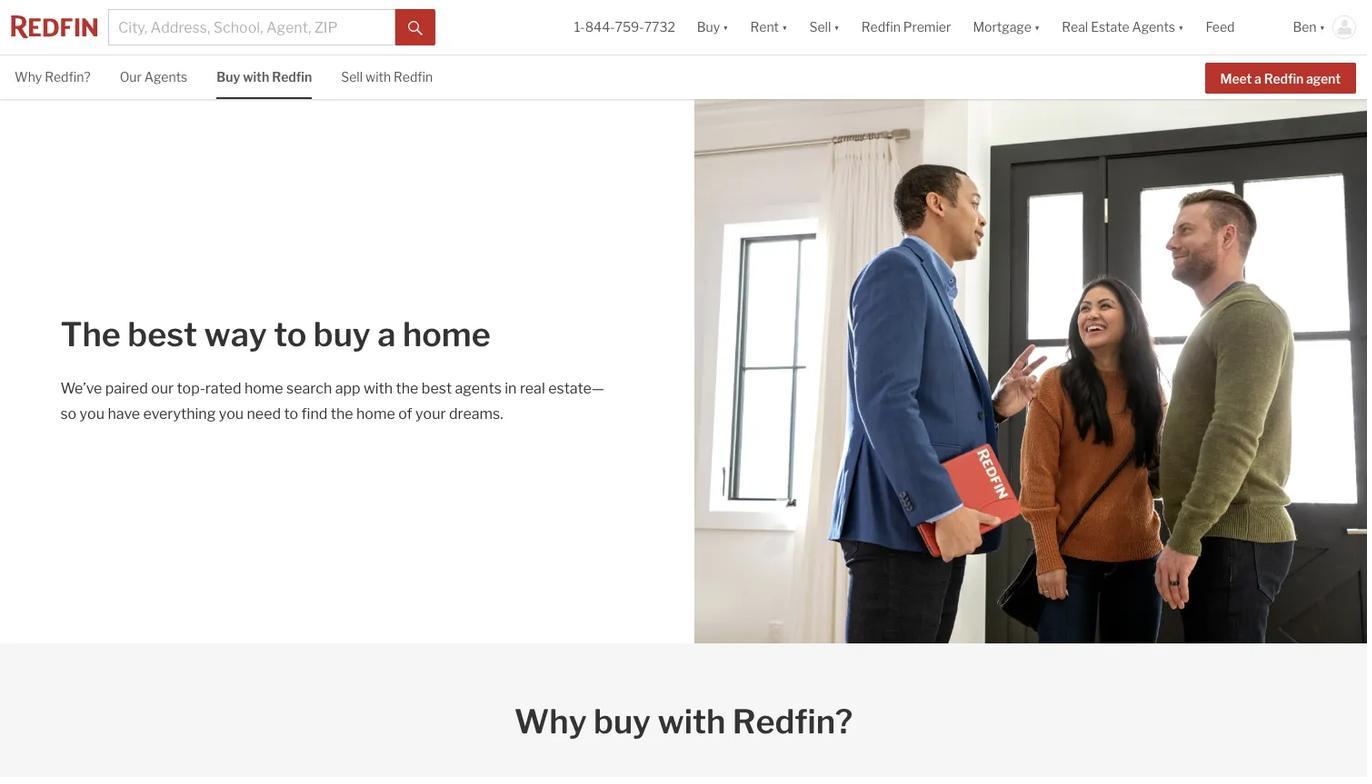 Task type: vqa. For each thing, say whether or not it's contained in the screenshot.
Enter max text field
no



Task type: describe. For each thing, give the bounding box(es) containing it.
why redfin?
[[15, 69, 91, 85]]

▾ for buy ▾
[[723, 19, 729, 35]]

top-
[[177, 380, 205, 398]]

844-
[[585, 19, 615, 35]]

buy with redfin
[[217, 69, 312, 85]]

with inside "link"
[[243, 69, 269, 85]]

▾ for sell ▾
[[834, 19, 840, 35]]

app
[[335, 380, 361, 398]]

buy ▾ button
[[697, 0, 729, 55]]

agents inside our agents link
[[144, 69, 188, 85]]

0 vertical spatial to
[[274, 315, 307, 355]]

our agents link
[[120, 55, 188, 97]]

buy ▾
[[697, 19, 729, 35]]

sell for sell ▾
[[810, 19, 831, 35]]

sell with redfin link
[[341, 55, 433, 97]]

real estate agents ▾ button
[[1051, 0, 1195, 55]]

the best way to buy a home
[[60, 315, 491, 355]]

0 horizontal spatial buy
[[314, 315, 371, 355]]

mortgage ▾
[[973, 19, 1041, 35]]

we've
[[60, 380, 102, 398]]

sell ▾
[[810, 19, 840, 35]]

1-
[[575, 19, 585, 35]]

redfin for buy with redfin
[[272, 69, 312, 85]]

rent
[[751, 19, 779, 35]]

the
[[60, 315, 121, 355]]

rent ▾ button
[[751, 0, 788, 55]]

estate
[[1091, 19, 1130, 35]]

sell with redfin
[[341, 69, 433, 85]]

way
[[204, 315, 267, 355]]

redfin inside redfin premier button
[[862, 19, 901, 35]]

buy for buy with redfin
[[217, 69, 240, 85]]

mortgage ▾ button
[[973, 0, 1041, 55]]

rent ▾
[[751, 19, 788, 35]]

why for why buy with redfin?
[[514, 702, 587, 742]]

we've paired our top-rated home search app with the best agents in real estate— so you have everything you need to find the home of your dreams.
[[60, 380, 605, 423]]

sell for sell with redfin
[[341, 69, 363, 85]]

dreams.
[[449, 406, 503, 423]]

1 vertical spatial home
[[245, 380, 283, 398]]

an agent with customers inside of a home image
[[695, 99, 1368, 643]]

0 vertical spatial redfin?
[[45, 69, 91, 85]]

with inside "we've paired our top-rated home search app with the best agents in real estate— so you have everything you need to find the home of your dreams."
[[364, 380, 393, 398]]

mortgage
[[973, 19, 1032, 35]]

to inside "we've paired our top-rated home search app with the best agents in real estate— so you have everything you need to find the home of your dreams."
[[284, 406, 298, 423]]

buy with redfin link
[[217, 55, 312, 97]]

find
[[301, 406, 328, 423]]

sell ▾ button
[[799, 0, 851, 55]]

sell ▾ button
[[810, 0, 840, 55]]

feed
[[1206, 19, 1235, 35]]

real estate agents ▾ link
[[1062, 0, 1184, 55]]

why buy with redfin?
[[514, 702, 853, 742]]

premier
[[904, 19, 952, 35]]

agent
[[1307, 71, 1341, 86]]

2 you from the left
[[219, 406, 244, 423]]

why for why redfin?
[[15, 69, 42, 85]]

your
[[416, 406, 446, 423]]

759-
[[615, 19, 644, 35]]



Task type: locate. For each thing, give the bounding box(es) containing it.
0 vertical spatial why
[[15, 69, 42, 85]]

1 horizontal spatial buy
[[594, 702, 651, 742]]

1 horizontal spatial why
[[514, 702, 587, 742]]

1 horizontal spatial redfin?
[[733, 702, 853, 742]]

home up the need
[[245, 380, 283, 398]]

home
[[403, 315, 491, 355], [245, 380, 283, 398], [356, 406, 395, 423]]

buy inside "link"
[[217, 69, 240, 85]]

redfin?
[[45, 69, 91, 85], [733, 702, 853, 742]]

6 ▾ from the left
[[1320, 19, 1326, 35]]

have
[[108, 406, 140, 423]]

best up your
[[422, 380, 452, 398]]

the
[[396, 380, 419, 398], [331, 406, 353, 423]]

redfin left the premier
[[862, 19, 901, 35]]

redfin premier
[[862, 19, 952, 35]]

to
[[274, 315, 307, 355], [284, 406, 298, 423]]

buy
[[697, 19, 720, 35], [217, 69, 240, 85]]

buy
[[314, 315, 371, 355], [594, 702, 651, 742]]

1 vertical spatial buy
[[217, 69, 240, 85]]

so
[[60, 406, 77, 423]]

agents right our at left top
[[144, 69, 188, 85]]

0 horizontal spatial best
[[128, 315, 197, 355]]

▾ for mortgage ▾
[[1035, 19, 1041, 35]]

submit search image
[[408, 21, 423, 35]]

agents
[[1133, 19, 1176, 35], [144, 69, 188, 85]]

redfin inside sell with redfin link
[[394, 69, 433, 85]]

▾ left rent
[[723, 19, 729, 35]]

0 horizontal spatial redfin?
[[45, 69, 91, 85]]

agents inside real estate agents ▾ link
[[1133, 19, 1176, 35]]

▾ for ben ▾
[[1320, 19, 1326, 35]]

the up "of"
[[396, 380, 419, 398]]

redfin for sell with redfin
[[394, 69, 433, 85]]

2 vertical spatial home
[[356, 406, 395, 423]]

redfin for meet a redfin agent
[[1265, 71, 1304, 86]]

0 horizontal spatial buy
[[217, 69, 240, 85]]

0 horizontal spatial why
[[15, 69, 42, 85]]

0 vertical spatial a
[[1255, 71, 1262, 86]]

sell right buy with redfin
[[341, 69, 363, 85]]

1 you from the left
[[80, 406, 105, 423]]

in
[[505, 380, 517, 398]]

sell inside dropdown button
[[810, 19, 831, 35]]

buy for buy ▾
[[697, 19, 720, 35]]

best up the 'our'
[[128, 315, 197, 355]]

ben
[[1294, 19, 1317, 35]]

a up "we've paired our top-rated home search app with the best agents in real estate— so you have everything you need to find the home of your dreams."
[[378, 315, 396, 355]]

0 vertical spatial agents
[[1133, 19, 1176, 35]]

you down rated
[[219, 406, 244, 423]]

▾ right rent ▾
[[834, 19, 840, 35]]

▾ right ben
[[1320, 19, 1326, 35]]

3 ▾ from the left
[[834, 19, 840, 35]]

everything
[[143, 406, 216, 423]]

1 vertical spatial sell
[[341, 69, 363, 85]]

redfin down submit search "icon"
[[394, 69, 433, 85]]

of
[[398, 406, 413, 423]]

1 horizontal spatial buy
[[697, 19, 720, 35]]

real estate agents ▾
[[1062, 19, 1184, 35]]

1 vertical spatial agents
[[144, 69, 188, 85]]

4 ▾ from the left
[[1035, 19, 1041, 35]]

buy ▾ button
[[686, 0, 740, 55]]

City, Address, School, Agent, ZIP search field
[[108, 9, 396, 45]]

▾
[[723, 19, 729, 35], [782, 19, 788, 35], [834, 19, 840, 35], [1035, 19, 1041, 35], [1179, 19, 1184, 35], [1320, 19, 1326, 35]]

0 vertical spatial the
[[396, 380, 419, 398]]

redfin down city, address, school, agent, zip search field at the top of the page
[[272, 69, 312, 85]]

meet
[[1221, 71, 1252, 86]]

0 horizontal spatial agents
[[144, 69, 188, 85]]

1 horizontal spatial best
[[422, 380, 452, 398]]

search
[[287, 380, 332, 398]]

1 vertical spatial redfin?
[[733, 702, 853, 742]]

best
[[128, 315, 197, 355], [422, 380, 452, 398]]

▾ right rent
[[782, 19, 788, 35]]

1-844-759-7732 link
[[575, 19, 675, 35]]

redfin inside the buy with redfin "link"
[[272, 69, 312, 85]]

ben ▾
[[1294, 19, 1326, 35]]

1 vertical spatial a
[[378, 315, 396, 355]]

redfin premier button
[[851, 0, 962, 55]]

need
[[247, 406, 281, 423]]

redfin inside meet a redfin agent button
[[1265, 71, 1304, 86]]

0 horizontal spatial sell
[[341, 69, 363, 85]]

7732
[[644, 19, 675, 35]]

rent ▾ button
[[740, 0, 799, 55]]

0 horizontal spatial the
[[331, 406, 353, 423]]

a inside button
[[1255, 71, 1262, 86]]

redfin left agent
[[1265, 71, 1304, 86]]

home left "of"
[[356, 406, 395, 423]]

1 vertical spatial why
[[514, 702, 587, 742]]

redfin
[[862, 19, 901, 35], [272, 69, 312, 85], [394, 69, 433, 85], [1265, 71, 1304, 86]]

buy right 7732
[[697, 19, 720, 35]]

you
[[80, 406, 105, 423], [219, 406, 244, 423]]

0 horizontal spatial you
[[80, 406, 105, 423]]

2 horizontal spatial home
[[403, 315, 491, 355]]

1 horizontal spatial a
[[1255, 71, 1262, 86]]

sell
[[810, 19, 831, 35], [341, 69, 363, 85]]

1 horizontal spatial the
[[396, 380, 419, 398]]

1-844-759-7732
[[575, 19, 675, 35]]

best inside "we've paired our top-rated home search app with the best agents in real estate— so you have everything you need to find the home of your dreams."
[[422, 380, 452, 398]]

meet a redfin agent button
[[1205, 63, 1357, 93]]

1 horizontal spatial sell
[[810, 19, 831, 35]]

paired
[[105, 380, 148, 398]]

feed button
[[1195, 0, 1283, 55]]

agents
[[455, 380, 502, 398]]

0 horizontal spatial a
[[378, 315, 396, 355]]

5 ▾ from the left
[[1179, 19, 1184, 35]]

rated
[[205, 380, 241, 398]]

a
[[1255, 71, 1262, 86], [378, 315, 396, 355]]

buy inside dropdown button
[[697, 19, 720, 35]]

why redfin? link
[[15, 55, 91, 97]]

▾ left feed
[[1179, 19, 1184, 35]]

the down app
[[331, 406, 353, 423]]

real
[[520, 380, 545, 398]]

real
[[1062, 19, 1089, 35]]

0 vertical spatial best
[[128, 315, 197, 355]]

a right meet
[[1255, 71, 1262, 86]]

▾ for rent ▾
[[782, 19, 788, 35]]

why
[[15, 69, 42, 85], [514, 702, 587, 742]]

our
[[120, 69, 142, 85]]

▾ right mortgage
[[1035, 19, 1041, 35]]

0 vertical spatial buy
[[697, 19, 720, 35]]

1 horizontal spatial you
[[219, 406, 244, 423]]

1 horizontal spatial home
[[356, 406, 395, 423]]

1 vertical spatial to
[[284, 406, 298, 423]]

1 vertical spatial best
[[422, 380, 452, 398]]

with
[[243, 69, 269, 85], [366, 69, 391, 85], [364, 380, 393, 398], [658, 702, 726, 742]]

0 vertical spatial sell
[[810, 19, 831, 35]]

estate—
[[548, 380, 605, 398]]

home up agents
[[403, 315, 491, 355]]

0 vertical spatial buy
[[314, 315, 371, 355]]

1 horizontal spatial agents
[[1133, 19, 1176, 35]]

buy down city, address, school, agent, zip search field at the top of the page
[[217, 69, 240, 85]]

1 vertical spatial the
[[331, 406, 353, 423]]

mortgage ▾ button
[[962, 0, 1051, 55]]

2 ▾ from the left
[[782, 19, 788, 35]]

our agents
[[120, 69, 188, 85]]

to right way
[[274, 315, 307, 355]]

0 horizontal spatial home
[[245, 380, 283, 398]]

to left find
[[284, 406, 298, 423]]

our
[[151, 380, 174, 398]]

1 vertical spatial buy
[[594, 702, 651, 742]]

agents right "estate"
[[1133, 19, 1176, 35]]

1 ▾ from the left
[[723, 19, 729, 35]]

0 vertical spatial home
[[403, 315, 491, 355]]

sell right rent ▾
[[810, 19, 831, 35]]

you right so
[[80, 406, 105, 423]]

meet a redfin agent
[[1221, 71, 1341, 86]]



